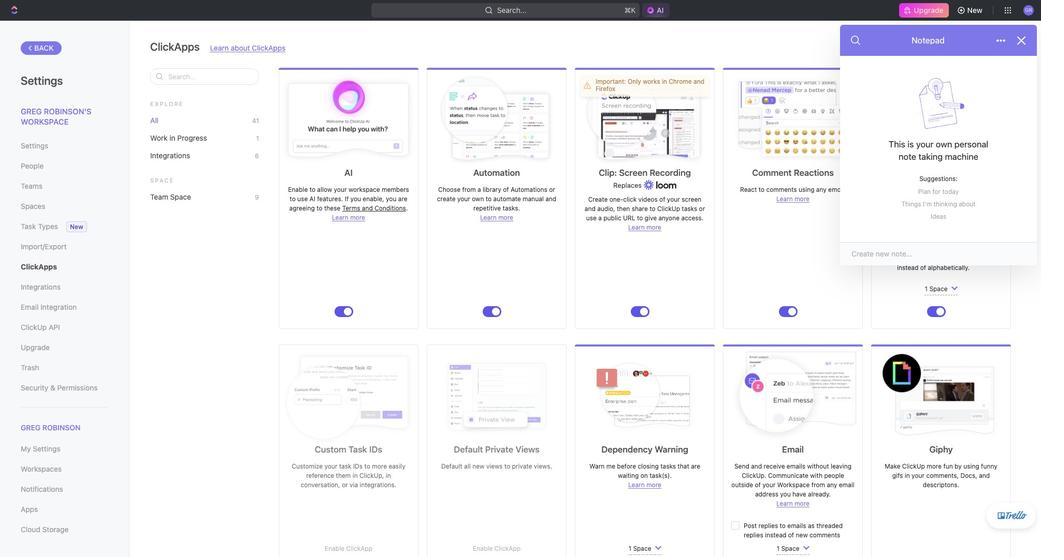 Task type: vqa. For each thing, say whether or not it's contained in the screenshot.
Default to the top
yes



Task type: describe. For each thing, give the bounding box(es) containing it.
custom fields
[[913, 168, 970, 178]]

sort custom fields manually instead of alphabetically.
[[897, 255, 981, 272]]

clip:
[[599, 168, 617, 178]]

1 horizontal spatial task
[[349, 445, 367, 455]]

clickup inside the make clickup more fun by using funny gifs in your comments, docs, and descriptons.
[[902, 463, 925, 471]]

people
[[21, 162, 44, 170]]

2 horizontal spatial clickapps
[[252, 44, 286, 52]]

your inside the choose from a library of automations or create your own to automate manual and repetitive tasks. learn more
[[457, 195, 470, 203]]

settings element
[[0, 21, 130, 558]]

team
[[150, 193, 168, 202]]

private
[[485, 445, 513, 455]]

learn about clickapps
[[210, 44, 286, 52]]

integrations inside settings element
[[21, 283, 61, 292]]

work
[[150, 134, 168, 142]]

to down the share
[[637, 214, 643, 222]]

screen
[[682, 196, 702, 204]]

more inside warn me before closing tasks that are waiting on task(s). learn more
[[647, 482, 662, 490]]

learn more link for ai
[[332, 214, 365, 222]]

1 vertical spatial replies
[[744, 532, 763, 540]]

0 horizontal spatial learn more
[[332, 214, 365, 222]]

more inside customize your task ids to more easily reference them in clickup, in conversation, or via integrations.
[[372, 463, 387, 471]]

comments,
[[927, 472, 959, 480]]

1 vertical spatial upgrade link
[[21, 339, 108, 357]]

conversation,
[[301, 482, 340, 490]]

greg for greg robinson's workspace
[[21, 107, 42, 116]]

learn up emails at the bottom
[[777, 500, 793, 508]]

or inside create one-click videos of your screen and audio, then share to clickup tasks or use a public url to give anyone access. learn more
[[699, 205, 705, 213]]

warning
[[655, 445, 688, 455]]

of inside sort custom fields manually instead of alphabetically.
[[920, 264, 926, 272]]

your inside create one-click videos of your screen and audio, then share to clickup tasks or use a public url to give anyone access. learn more
[[667, 196, 680, 204]]

1 you from the left
[[351, 195, 361, 203]]

learn down these
[[332, 214, 349, 222]]

1 vertical spatial learn more
[[777, 500, 810, 508]]

from
[[462, 186, 476, 194]]

custom inside sort custom fields manually instead of alphabetically.
[[911, 255, 934, 263]]

1 horizontal spatial upgrade
[[914, 6, 944, 15]]

security & permissions
[[21, 384, 98, 393]]

Search... text field
[[168, 69, 253, 84]]

2 you from the left
[[386, 195, 397, 203]]

learn about clickapps link
[[210, 44, 286, 52]]

via
[[350, 482, 358, 490]]

notifications link
[[21, 481, 108, 499]]

links,
[[929, 214, 945, 222]]

clickup api
[[21, 323, 60, 332]]

custom inside add custom fields to your tasks to literally use clickup for anything: dates, phone numbers, emails, drop-downs, checkboxes, links, currencies, and numbers.
[[904, 186, 926, 194]]

Create new note… text field
[[851, 249, 1027, 260]]

in down easily
[[386, 472, 391, 480]]

choose from a library of automations or create your own to automate manual and repetitive tasks. learn more
[[437, 186, 556, 222]]

using inside the make clickup more fun by using funny gifs in your comments, docs, and descriptons.
[[964, 463, 980, 471]]

to inside react to comments using any emoji. learn more
[[759, 186, 765, 194]]

0 vertical spatial upgrade link
[[900, 3, 949, 18]]

public
[[604, 214, 621, 222]]

things
[[902, 201, 921, 208]]

more down terms
[[350, 214, 365, 222]]

automation
[[474, 168, 520, 178]]

customize your task ids to more easily reference them in clickup, in conversation, or via integrations.
[[292, 463, 405, 490]]

tasks inside create one-click videos of your screen and audio, then share to clickup tasks or use a public url to give anyone access. learn more
[[682, 205, 697, 213]]

and inside the choose from a library of automations or create your own to automate manual and repetitive tasks. learn more
[[546, 195, 556, 203]]

dependency
[[602, 445, 653, 455]]

use inside add custom fields to your tasks to literally use clickup for anything: dates, phone numbers, emails, drop-downs, checkboxes, links, currencies, and numbers.
[[906, 195, 916, 203]]

note
[[899, 152, 916, 162]]

easily
[[389, 463, 405, 471]]

api
[[49, 323, 60, 332]]

automations
[[511, 186, 548, 194]]

numbers,
[[907, 205, 934, 212]]

clickup inside create one-click videos of your screen and audio, then share to clickup tasks or use a public url to give anyone access. learn more
[[657, 205, 680, 213]]

in up the via in the bottom of the page
[[353, 472, 358, 480]]

are inside enable to allow your workspace members to use ai features. if you enable, you are agreeing to these
[[398, 195, 408, 203]]

0 vertical spatial replies
[[759, 523, 778, 531]]

terms
[[342, 205, 360, 212]]

trash link
[[21, 360, 108, 377]]

views
[[486, 463, 503, 471]]

machine
[[945, 152, 979, 162]]

plan for today things i'm thinking about ideas
[[902, 188, 976, 221]]

tasks inside add custom fields to your tasks to literally use clickup for anything: dates, phone numbers, emails, drop-downs, checkboxes, links, currencies, and numbers.
[[969, 186, 985, 194]]

cloud
[[21, 526, 40, 535]]

back
[[34, 44, 54, 52]]

features.
[[317, 195, 343, 203]]

works
[[643, 78, 660, 85]]

plan
[[918, 188, 931, 196]]

private
[[512, 463, 532, 471]]

are inside warn me before closing tasks that are waiting on task(s). learn more
[[691, 463, 700, 471]]

create
[[588, 196, 608, 204]]

ai inside enable to allow your workspace members to use ai features. if you enable, you are agreeing to these
[[310, 195, 315, 203]]

clickup,
[[360, 472, 384, 480]]

spaces
[[21, 202, 45, 211]]

security & permissions link
[[21, 380, 108, 397]]

to up agreeing
[[290, 195, 296, 203]]

clickapp for task
[[346, 546, 372, 553]]

choose
[[438, 186, 461, 194]]

and inside add custom fields to your tasks to literally use clickup for anything: dates, phone numbers, emails, drop-downs, checkboxes, links, currencies, and numbers.
[[981, 214, 992, 222]]

only
[[628, 78, 641, 85]]

fields for manually
[[936, 255, 953, 263]]

upgrade inside settings element
[[21, 343, 50, 352]]

integrations.
[[360, 482, 397, 490]]

warn
[[590, 463, 605, 471]]

make
[[885, 463, 901, 471]]

one-
[[610, 196, 623, 204]]

today
[[943, 188, 959, 196]]

1 space for alphabetically.
[[925, 285, 948, 293]]

types
[[38, 222, 58, 231]]

1 vertical spatial ai
[[345, 168, 353, 178]]

learn more link up emails at the bottom
[[777, 500, 810, 508]]

a inside create one-click videos of your screen and audio, then share to clickup tasks or use a public url to give anyone access. learn more
[[598, 214, 602, 222]]

views.
[[534, 463, 552, 471]]

greg robinson's workspace
[[21, 107, 92, 126]]

reactions
[[794, 168, 834, 178]]

if
[[345, 195, 349, 203]]

more inside create one-click videos of your screen and audio, then share to clickup tasks or use a public url to give anyone access. learn more
[[647, 224, 662, 232]]

settings link
[[21, 137, 108, 155]]

drop-
[[958, 205, 975, 212]]

clickapps inside settings element
[[21, 263, 57, 271]]

a inside the choose from a library of automations or create your own to automate manual and repetitive tasks. learn more
[[478, 186, 481, 194]]

clickapp for private
[[494, 546, 521, 553]]

custom up the task
[[315, 445, 346, 455]]

default for default private views
[[454, 445, 483, 455]]

url
[[623, 214, 635, 222]]

and down enable, on the top of page
[[362, 205, 373, 212]]

tasks.
[[503, 205, 520, 212]]

to inside the choose from a library of automations or create your own to automate manual and repetitive tasks. learn more
[[486, 195, 492, 203]]

recording
[[650, 168, 691, 178]]

create one-click videos of your screen and audio, then share to clickup tasks or use a public url to give anyone access. learn more
[[585, 196, 705, 232]]

task inside settings element
[[21, 222, 36, 231]]

ideas
[[931, 213, 947, 221]]

robinson
[[42, 424, 81, 433]]

1 horizontal spatial clickapps
[[150, 40, 200, 53]]

enable clickapp for private
[[473, 546, 521, 553]]

suggestions:
[[920, 175, 958, 183]]

storage
[[42, 526, 69, 535]]

clickup inside settings element
[[21, 323, 47, 332]]

react
[[740, 186, 757, 194]]

about inside plan for today things i'm thinking about ideas
[[959, 201, 976, 208]]

integrations link
[[21, 279, 108, 296]]

emails
[[788, 523, 806, 531]]

more up emails at the bottom
[[795, 500, 810, 508]]

this is your own personal note taking machine
[[889, 139, 989, 162]]

chrome
[[669, 78, 692, 85]]

react to comments using any emoji. learn more
[[740, 186, 846, 203]]

learn inside create one-click videos of your screen and audio, then share to clickup tasks or use a public url to give anyone access. learn more
[[628, 224, 645, 232]]

and inside important: only works in chrome and firefox
[[694, 78, 705, 85]]

videos
[[639, 196, 658, 204]]

manual
[[523, 195, 544, 203]]

workspaces link
[[21, 461, 108, 479]]

learn more link for comment reactions
[[777, 195, 810, 203]]

checkboxes,
[[891, 214, 928, 222]]

or inside customize your task ids to more easily reference them in clickup, in conversation, or via integrations.
[[342, 482, 348, 490]]

to up thinking on the right
[[947, 186, 953, 194]]

personal
[[955, 139, 989, 150]]

instead inside the post replies to emails as threaded replies instead of new comments
[[765, 532, 787, 540]]

anyone
[[659, 214, 680, 222]]

workspace
[[21, 117, 69, 126]]

ids inside customize your task ids to more easily reference them in clickup, in conversation, or via integrations.
[[353, 463, 363, 471]]

0 vertical spatial fields
[[946, 168, 970, 178]]

cloud storage
[[21, 526, 69, 535]]

task
[[339, 463, 352, 471]]

tasks inside warn me before closing tasks that are waiting on task(s). learn more
[[661, 463, 676, 471]]

1 space for replies
[[777, 546, 800, 553]]



Task type: locate. For each thing, give the bounding box(es) containing it.
task types
[[21, 222, 58, 231]]

1 vertical spatial task
[[349, 445, 367, 455]]

for inside add custom fields to your tasks to literally use clickup for anything: dates, phone numbers, emails, drop-downs, checkboxes, links, currencies, and numbers.
[[943, 195, 951, 203]]

your down from at the left top of page
[[457, 195, 470, 203]]

1 vertical spatial settings
[[21, 141, 48, 150]]

1 clickapp from the left
[[346, 546, 372, 553]]

your inside this is your own personal note taking machine
[[916, 139, 934, 150]]

1 horizontal spatial ai
[[345, 168, 353, 178]]

in right the gifs on the bottom right
[[905, 472, 910, 480]]

1 horizontal spatial new
[[968, 6, 983, 15]]

ai button
[[642, 3, 670, 18]]

comment reactions
[[752, 168, 834, 178]]

2 vertical spatial ai
[[310, 195, 315, 203]]

funny
[[981, 463, 998, 471]]

1 horizontal spatial enable clickapp
[[473, 546, 521, 553]]

enable clickapp
[[325, 546, 372, 553], [473, 546, 521, 553]]

learn down on
[[628, 482, 645, 490]]

0 horizontal spatial comments
[[766, 186, 797, 194]]

0 horizontal spatial own
[[472, 195, 484, 203]]

1 horizontal spatial upgrade link
[[900, 3, 949, 18]]

fields up alphabetically.
[[936, 255, 953, 263]]

using up docs,
[[964, 463, 980, 471]]

fields for to
[[928, 186, 945, 194]]

give
[[645, 214, 657, 222]]

0 vertical spatial using
[[799, 186, 815, 194]]

more inside the choose from a library of automations or create your own to automate manual and repetitive tasks. learn more
[[498, 214, 513, 222]]

space
[[150, 177, 174, 184], [170, 193, 191, 202], [930, 285, 948, 293], [633, 546, 652, 553], [781, 546, 800, 553]]

your right the gifs on the bottom right
[[912, 472, 925, 480]]

1 horizontal spatial learn more
[[777, 500, 810, 508]]

0 horizontal spatial for
[[933, 188, 941, 196]]

more up the clickup,
[[372, 463, 387, 471]]

0 vertical spatial ai
[[657, 6, 664, 15]]

library
[[483, 186, 501, 194]]

1 horizontal spatial are
[[691, 463, 700, 471]]

are right that
[[691, 463, 700, 471]]

1 vertical spatial default
[[441, 463, 462, 471]]

your inside enable to allow your workspace members to use ai features. if you enable, you are agreeing to these
[[334, 186, 347, 194]]

0 vertical spatial new
[[473, 463, 485, 471]]

0 vertical spatial about
[[231, 44, 250, 52]]

email for email integration
[[21, 303, 39, 312]]

custom down taking
[[913, 168, 944, 178]]

a
[[478, 186, 481, 194], [598, 214, 602, 222]]

learn more link down terms
[[332, 214, 365, 222]]

for inside plan for today things i'm thinking about ideas
[[933, 188, 941, 196]]

search...
[[497, 6, 526, 15]]

1 vertical spatial fields
[[928, 186, 945, 194]]

settings right my
[[33, 445, 60, 454]]

in
[[662, 78, 667, 85], [170, 134, 175, 142], [353, 472, 358, 480], [386, 472, 391, 480], [905, 472, 910, 480]]

explore
[[150, 101, 184, 107]]

2 vertical spatial settings
[[33, 445, 60, 454]]

1 vertical spatial own
[[472, 195, 484, 203]]

2 vertical spatial fields
[[936, 255, 953, 263]]

new inside settings element
[[70, 223, 83, 231]]

comment
[[752, 168, 792, 178]]

or up 'access.'
[[699, 205, 705, 213]]

to up the give
[[650, 205, 656, 213]]

task left types
[[21, 222, 36, 231]]

1 horizontal spatial 1 space
[[777, 546, 800, 553]]

learn more up emails at the bottom
[[777, 500, 810, 508]]

email inside settings element
[[21, 303, 39, 312]]

clickapp
[[346, 546, 372, 553], [494, 546, 521, 553]]

numbers.
[[928, 223, 955, 231]]

access.
[[681, 214, 704, 222]]

more inside react to comments using any emoji. learn more
[[795, 195, 810, 203]]

or inside the choose from a library of automations or create your own to automate manual and repetitive tasks. learn more
[[549, 186, 555, 194]]

1 horizontal spatial own
[[936, 139, 952, 150]]

and inside create one-click videos of your screen and audio, then share to clickup tasks or use a public url to give anyone access. learn more
[[585, 205, 596, 213]]

team space
[[150, 193, 191, 202]]

upgrade link up 'notepad'
[[900, 3, 949, 18]]

ids up the clickup,
[[369, 445, 382, 455]]

clickup api link
[[21, 319, 108, 337]]

ai up agreeing
[[310, 195, 315, 203]]

use down create
[[586, 214, 597, 222]]

to right react
[[759, 186, 765, 194]]

ids
[[369, 445, 382, 455], [353, 463, 363, 471]]

fields inside sort custom fields manually instead of alphabetically.
[[936, 255, 953, 263]]

to up the clickup,
[[364, 463, 370, 471]]

1 space
[[925, 285, 948, 293], [629, 546, 652, 553], [777, 546, 800, 553]]

dates,
[[981, 195, 1000, 203]]

more down the give
[[647, 224, 662, 232]]

1 horizontal spatial about
[[959, 201, 976, 208]]

1 vertical spatial or
[[699, 205, 705, 213]]

default up all
[[454, 445, 483, 455]]

of up automate
[[503, 186, 509, 194]]

0 vertical spatial ids
[[369, 445, 382, 455]]

0 horizontal spatial ai
[[310, 195, 315, 203]]

terms and conditions .
[[342, 205, 408, 212]]

customize
[[292, 463, 323, 471]]

all
[[464, 463, 471, 471]]

and right manual
[[546, 195, 556, 203]]

clickup up anyone
[[657, 205, 680, 213]]

fields inside add custom fields to your tasks to literally use clickup for anything: dates, phone numbers, emails, drop-downs, checkboxes, links, currencies, and numbers.
[[928, 186, 945, 194]]

1 vertical spatial new
[[70, 223, 83, 231]]

settings up people
[[21, 141, 48, 150]]

0 vertical spatial default
[[454, 445, 483, 455]]

0 horizontal spatial instead
[[765, 532, 787, 540]]

workspace
[[349, 186, 380, 194]]

6
[[255, 152, 259, 160]]

0 vertical spatial settings
[[21, 74, 63, 88]]

enable for custom task ids
[[325, 546, 345, 553]]

upgrade link up trash link
[[21, 339, 108, 357]]

ai inside ai button
[[657, 6, 664, 15]]

to inside the post replies to emails as threaded replies instead of new comments
[[780, 523, 786, 531]]

your left screen
[[667, 196, 680, 204]]

0 horizontal spatial task
[[21, 222, 36, 231]]

0 horizontal spatial upgrade
[[21, 343, 50, 352]]

1 horizontal spatial for
[[943, 195, 951, 203]]

people link
[[21, 157, 108, 175]]

thinking
[[934, 201, 957, 208]]

closing
[[638, 463, 659, 471]]

2 horizontal spatial use
[[906, 195, 916, 203]]

0 horizontal spatial email
[[21, 303, 39, 312]]

1 horizontal spatial instead
[[897, 264, 919, 272]]

in inside the make clickup more fun by using funny gifs in your comments, docs, and descriptons.
[[905, 472, 910, 480]]

use up agreeing
[[297, 195, 308, 203]]

1 enable clickapp from the left
[[325, 546, 372, 553]]

learn more down terms
[[332, 214, 365, 222]]

1 vertical spatial a
[[598, 214, 602, 222]]

enable to allow your workspace members to use ai features. if you enable, you are agreeing to these
[[288, 186, 409, 212]]

default private views
[[454, 445, 540, 455]]

0 vertical spatial comments
[[766, 186, 797, 194]]

new down emails at the bottom
[[796, 532, 808, 540]]

0 horizontal spatial clickapps
[[21, 263, 57, 271]]

0 vertical spatial instead
[[897, 264, 919, 272]]

0 horizontal spatial use
[[297, 195, 308, 203]]

2 clickapp from the left
[[494, 546, 521, 553]]

2 horizontal spatial or
[[699, 205, 705, 213]]

1 vertical spatial new
[[796, 532, 808, 540]]

your inside the make clickup more fun by using funny gifs in your comments, docs, and descriptons.
[[912, 472, 925, 480]]

you up conditions
[[386, 195, 397, 203]]

own inside this is your own personal note taking machine
[[936, 139, 952, 150]]

1 vertical spatial instead
[[765, 532, 787, 540]]

1 vertical spatial using
[[964, 463, 980, 471]]

learn more link for automation
[[480, 214, 513, 222]]

email
[[21, 303, 39, 312], [782, 445, 804, 455]]

more down task(s).
[[647, 482, 662, 490]]

0 horizontal spatial about
[[231, 44, 250, 52]]

about up currencies,
[[959, 201, 976, 208]]

0 horizontal spatial enable
[[288, 186, 308, 194]]

learn inside react to comments using any emoji. learn more
[[777, 195, 793, 203]]

1 vertical spatial email
[[782, 445, 804, 455]]

learn more link for dependency warning
[[628, 482, 662, 490]]

of right videos
[[660, 196, 665, 204]]

workspaces
[[21, 465, 62, 474]]

0 vertical spatial or
[[549, 186, 555, 194]]

2 vertical spatial or
[[342, 482, 348, 490]]

and inside the make clickup more fun by using funny gifs in your comments, docs, and descriptons.
[[979, 472, 990, 480]]

to up dates,
[[987, 186, 992, 194]]

2 horizontal spatial enable
[[473, 546, 493, 553]]

fun
[[944, 463, 953, 471]]

alphabetically.
[[928, 264, 970, 272]]

new button
[[953, 2, 989, 19]]

comments down threaded on the right of the page
[[810, 532, 840, 540]]

1 horizontal spatial use
[[586, 214, 597, 222]]

learn down url
[[628, 224, 645, 232]]

default left all
[[441, 463, 462, 471]]

comments inside react to comments using any emoji. learn more
[[766, 186, 797, 194]]

click
[[623, 196, 637, 204]]

1 horizontal spatial new
[[796, 532, 808, 540]]

your up taking
[[916, 139, 934, 150]]

greg up my
[[21, 424, 41, 433]]

teams
[[21, 182, 42, 191]]

1 horizontal spatial or
[[549, 186, 555, 194]]

tasks up anything:
[[969, 186, 985, 194]]

to left these
[[317, 205, 323, 212]]

anything:
[[953, 195, 980, 203]]

task
[[21, 222, 36, 231], [349, 445, 367, 455]]

about up search... text field
[[231, 44, 250, 52]]

task up the task
[[349, 445, 367, 455]]

enable inside enable to allow your workspace members to use ai features. if you enable, you are agreeing to these
[[288, 186, 308, 194]]

clickup left api
[[21, 323, 47, 332]]

2 greg from the top
[[21, 424, 41, 433]]

of inside create one-click videos of your screen and audio, then share to clickup tasks or use a public url to give anyone access. learn more
[[660, 196, 665, 204]]

greg up workspace
[[21, 107, 42, 116]]

0 vertical spatial task
[[21, 222, 36, 231]]

0 horizontal spatial new
[[70, 223, 83, 231]]

1
[[256, 135, 259, 142], [925, 285, 928, 293], [629, 546, 632, 553], [777, 546, 780, 553]]

to right "views"
[[504, 463, 510, 471]]

comments
[[766, 186, 797, 194], [810, 532, 840, 540]]

learn more link down the give
[[628, 224, 662, 232]]

i'm
[[923, 201, 932, 208]]

learn more link down "comment reactions"
[[777, 195, 810, 203]]

fields down suggestions:
[[928, 186, 945, 194]]

in right work
[[170, 134, 175, 142]]

1 horizontal spatial ids
[[369, 445, 382, 455]]

them
[[336, 472, 351, 480]]

using
[[799, 186, 815, 194], [964, 463, 980, 471]]

settings inside my settings link
[[33, 445, 60, 454]]

learn up search... text field
[[210, 44, 229, 52]]

1 vertical spatial comments
[[810, 532, 840, 540]]

1 horizontal spatial integrations
[[150, 151, 190, 160]]

task(s).
[[650, 472, 672, 480]]

own down from at the left top of page
[[472, 195, 484, 203]]

to left emails at the bottom
[[780, 523, 786, 531]]

replies
[[759, 523, 778, 531], [744, 532, 763, 540]]

of inside the post replies to emails as threaded replies instead of new comments
[[788, 532, 794, 540]]

reference
[[306, 472, 334, 480]]

learn inside the choose from a library of automations or create your own to automate manual and repetitive tasks. learn more
[[480, 214, 497, 222]]

replies down post
[[744, 532, 763, 540]]

for up emails,
[[943, 195, 951, 203]]

1 vertical spatial ids
[[353, 463, 363, 471]]

default all new views to private views.
[[441, 463, 552, 471]]

custom up the things
[[904, 186, 926, 194]]

import/export
[[21, 242, 67, 251]]

instead inside sort custom fields manually instead of alphabetically.
[[897, 264, 919, 272]]

tasks up task(s).
[[661, 463, 676, 471]]

firefox
[[596, 85, 616, 93]]

1 horizontal spatial using
[[964, 463, 980, 471]]

your inside add custom fields to your tasks to literally use clickup for anything: dates, phone numbers, emails, drop-downs, checkboxes, links, currencies, and numbers.
[[955, 186, 968, 194]]

settings inside the settings link
[[21, 141, 48, 150]]

in inside important: only works in chrome and firefox
[[662, 78, 667, 85]]

custom right sort at the right of the page
[[911, 255, 934, 263]]

a right from at the left top of page
[[478, 186, 481, 194]]

import/export link
[[21, 238, 108, 256]]

or
[[549, 186, 555, 194], [699, 205, 705, 213], [342, 482, 348, 490]]

0 vertical spatial greg
[[21, 107, 42, 116]]

0 horizontal spatial integrations
[[21, 283, 61, 292]]

spaces link
[[21, 198, 108, 216]]

0 horizontal spatial enable clickapp
[[325, 546, 372, 553]]

using left any
[[799, 186, 815, 194]]

fields down machine
[[946, 168, 970, 178]]

apps link
[[21, 502, 108, 519]]

0 horizontal spatial 1 space
[[629, 546, 652, 553]]

own up taking
[[936, 139, 952, 150]]

email integration
[[21, 303, 77, 312]]

enable clickapp for task
[[325, 546, 372, 553]]

and right chrome
[[694, 78, 705, 85]]

notifications
[[21, 486, 63, 494]]

ai up workspace
[[345, 168, 353, 178]]

of down create new note… text field
[[920, 264, 926, 272]]

1 horizontal spatial clickapp
[[494, 546, 521, 553]]

0 horizontal spatial new
[[473, 463, 485, 471]]

own inside the choose from a library of automations or create your own to automate manual and repetitive tasks. learn more
[[472, 195, 484, 203]]

.
[[406, 205, 408, 212]]

0 horizontal spatial using
[[799, 186, 815, 194]]

of down emails at the bottom
[[788, 532, 794, 540]]

are up .
[[398, 195, 408, 203]]

use inside create one-click videos of your screen and audio, then share to clickup tasks or use a public url to give anyone access. learn more
[[586, 214, 597, 222]]

comments down comment
[[766, 186, 797, 194]]

in right works
[[662, 78, 667, 85]]

you right if on the left top of the page
[[351, 195, 361, 203]]

1 vertical spatial tasks
[[682, 205, 697, 213]]

0 vertical spatial integrations
[[150, 151, 190, 160]]

email integration link
[[21, 299, 108, 317]]

use inside enable to allow your workspace members to use ai features. if you enable, you are agreeing to these
[[297, 195, 308, 203]]

1 vertical spatial about
[[959, 201, 976, 208]]

learn inside warn me before closing tasks that are waiting on task(s). learn more
[[628, 482, 645, 490]]

0 horizontal spatial ids
[[353, 463, 363, 471]]

your up if on the left top of the page
[[334, 186, 347, 194]]

you
[[351, 195, 361, 203], [386, 195, 397, 203]]

to left allow
[[310, 186, 316, 194]]

1 vertical spatial greg
[[21, 424, 41, 433]]

integrations up email integration
[[21, 283, 61, 292]]

work in progress
[[150, 134, 207, 142]]

1 horizontal spatial enable
[[325, 546, 345, 553]]

2 horizontal spatial ai
[[657, 6, 664, 15]]

0 horizontal spatial upgrade link
[[21, 339, 108, 357]]

1 vertical spatial upgrade
[[21, 343, 50, 352]]

default
[[454, 445, 483, 455], [441, 463, 462, 471]]

and down funny
[[979, 472, 990, 480]]

2 horizontal spatial 1 space
[[925, 285, 948, 293]]

more down "comment reactions"
[[795, 195, 810, 203]]

greg for greg robinson
[[21, 424, 41, 433]]

new inside button
[[968, 6, 983, 15]]

your inside customize your task ids to more easily reference them in clickup, in conversation, or via integrations.
[[325, 463, 337, 471]]

for right plan
[[933, 188, 941, 196]]

clickup up the gifs on the bottom right
[[902, 463, 925, 471]]

integrations down 'work in progress'
[[150, 151, 190, 160]]

post
[[744, 523, 757, 531]]

greg inside greg robinson's workspace
[[21, 107, 42, 116]]

new right all
[[473, 463, 485, 471]]

comments inside the post replies to emails as threaded replies instead of new comments
[[810, 532, 840, 540]]

0 vertical spatial tasks
[[969, 186, 985, 194]]

2 enable clickapp from the left
[[473, 546, 521, 553]]

instead
[[897, 264, 919, 272], [765, 532, 787, 540]]

1 greg from the top
[[21, 107, 42, 116]]

your up anything:
[[955, 186, 968, 194]]

or right automations at the top
[[549, 186, 555, 194]]

0 vertical spatial learn more
[[332, 214, 365, 222]]

settings
[[21, 74, 63, 88], [21, 141, 48, 150], [33, 445, 60, 454]]

0 vertical spatial email
[[21, 303, 39, 312]]

clickup up numbers,
[[918, 195, 941, 203]]

replaces
[[613, 181, 644, 189]]

0 horizontal spatial or
[[342, 482, 348, 490]]

default for default all new views to private views.
[[441, 463, 462, 471]]

more inside the make clickup more fun by using funny gifs in your comments, docs, and descriptons.
[[927, 463, 942, 471]]

terms and conditions link
[[342, 205, 406, 212]]

before
[[617, 463, 636, 471]]

0 horizontal spatial tasks
[[661, 463, 676, 471]]

manually
[[955, 255, 981, 263]]

1 vertical spatial integrations
[[21, 283, 61, 292]]

0 vertical spatial own
[[936, 139, 952, 150]]

and down downs,
[[981, 214, 992, 222]]

replies right post
[[759, 523, 778, 531]]

⌘k
[[624, 6, 636, 15]]

0 horizontal spatial clickapp
[[346, 546, 372, 553]]

0 horizontal spatial a
[[478, 186, 481, 194]]

of inside the choose from a library of automations or create your own to automate manual and repetitive tasks. learn more
[[503, 186, 509, 194]]

notepad
[[912, 36, 945, 45]]

using inside react to comments using any emoji. learn more
[[799, 186, 815, 194]]

this
[[889, 139, 906, 150]]

warn me before closing tasks that are waiting on task(s). learn more
[[590, 463, 700, 490]]

new inside the post replies to emails as threaded replies instead of new comments
[[796, 532, 808, 540]]

clickup inside add custom fields to your tasks to literally use clickup for anything: dates, phone numbers, emails, drop-downs, checkboxes, links, currencies, and numbers.
[[918, 195, 941, 203]]

1 horizontal spatial comments
[[810, 532, 840, 540]]

0 vertical spatial new
[[968, 6, 983, 15]]

email for email
[[782, 445, 804, 455]]

enable for default private views
[[473, 546, 493, 553]]

greg robinson
[[21, 424, 81, 433]]

learn down "comment reactions"
[[777, 195, 793, 203]]

ids right the task
[[353, 463, 363, 471]]

currencies,
[[946, 214, 979, 222]]

to inside customize your task ids to more easily reference them in clickup, in conversation, or via integrations.
[[364, 463, 370, 471]]

learn more link down on
[[628, 482, 662, 490]]

more up comments,
[[927, 463, 942, 471]]

1 horizontal spatial you
[[386, 195, 397, 203]]

0 vertical spatial are
[[398, 195, 408, 203]]



